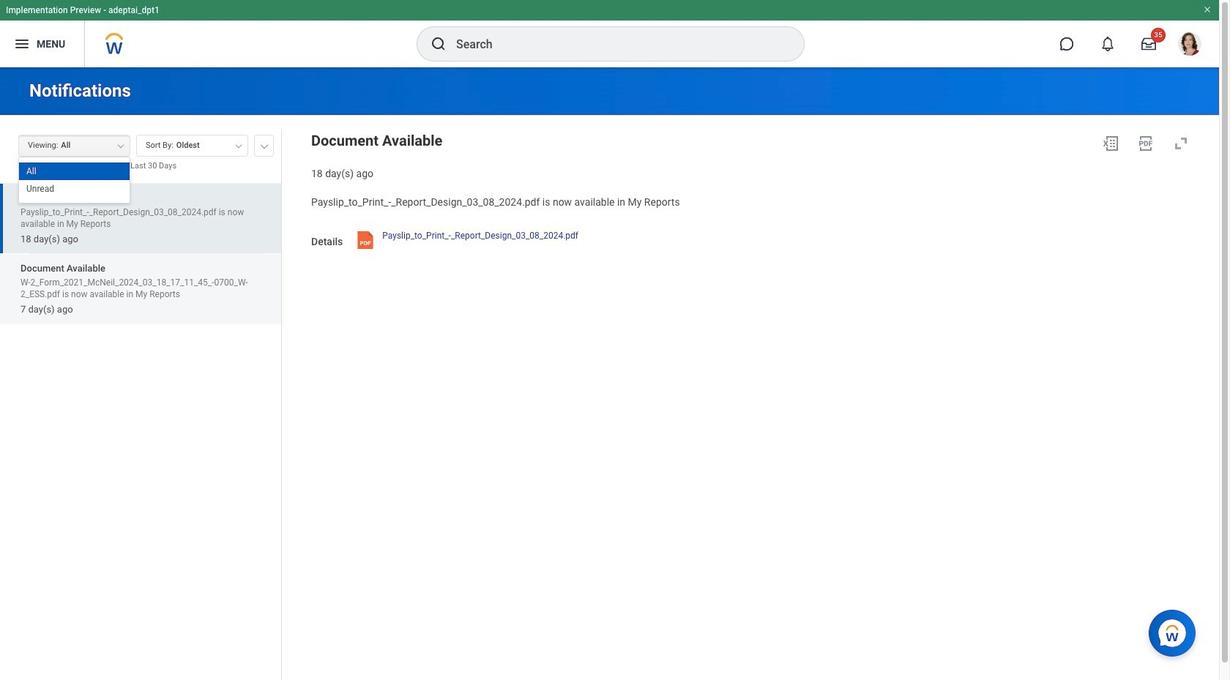 Task type: locate. For each thing, give the bounding box(es) containing it.
region
[[311, 129, 1196, 181]]

fullscreen image
[[1173, 135, 1191, 152]]

search image
[[430, 35, 448, 53]]

inbox items list box
[[0, 183, 281, 681]]

banner
[[0, 0, 1220, 67]]

profile logan mcneil image
[[1179, 32, 1202, 59]]

notifications large image
[[1101, 37, 1116, 51]]

viewing list box
[[19, 163, 130, 198]]

tab panel
[[0, 128, 281, 681]]

main content
[[0, 67, 1220, 681]]

justify image
[[13, 35, 31, 53]]

view printable version (pdf) image
[[1138, 135, 1155, 152]]



Task type: describe. For each thing, give the bounding box(es) containing it.
export to excel image
[[1103, 135, 1120, 152]]

Search Workday  search field
[[456, 28, 774, 60]]

more image
[[260, 141, 269, 149]]

close environment banner image
[[1204, 5, 1213, 14]]

inbox large image
[[1142, 37, 1157, 51]]



Task type: vqa. For each thing, say whether or not it's contained in the screenshot.
the inbox items list box
yes



